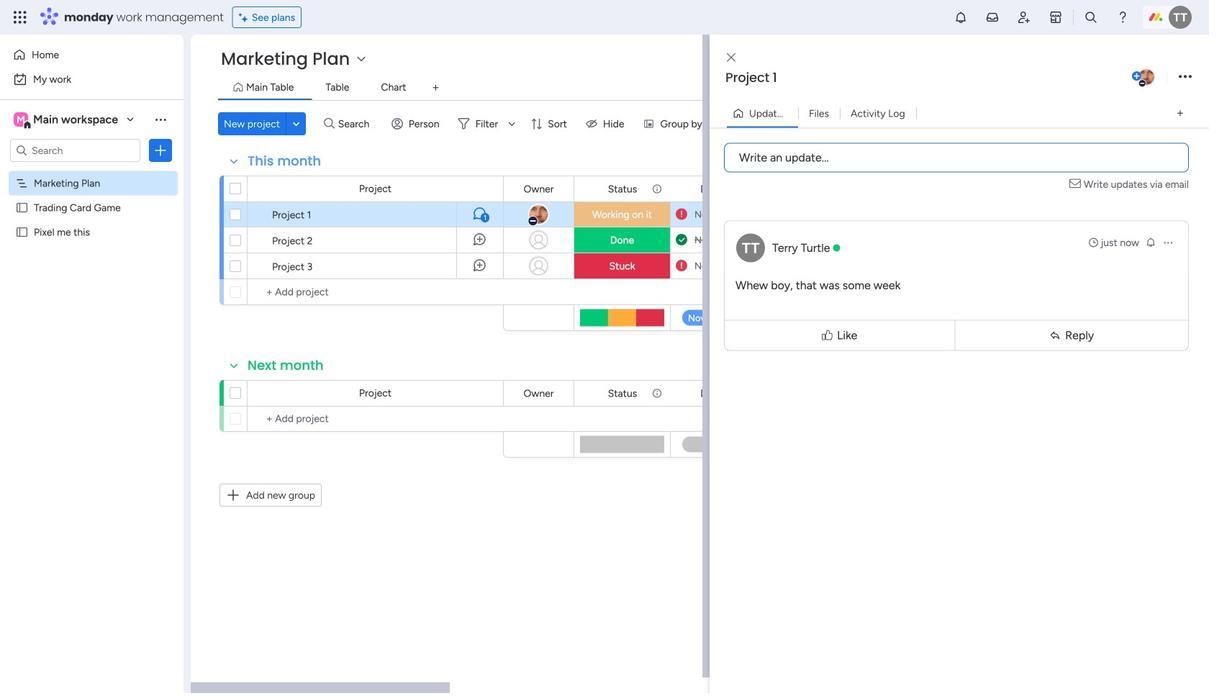 Task type: describe. For each thing, give the bounding box(es) containing it.
Search field
[[334, 114, 378, 134]]

workspace options image
[[153, 112, 168, 126]]

angle down image
[[293, 118, 300, 129]]

2 v2 overdue deadline image from the top
[[676, 259, 687, 273]]

workspace selection element
[[14, 111, 120, 130]]

public board image
[[15, 225, 29, 239]]

Search in workspace field
[[30, 142, 120, 159]]

1 horizontal spatial add view image
[[1177, 108, 1183, 119]]

0 vertical spatial options image
[[1179, 67, 1192, 87]]

see plans image
[[239, 9, 252, 25]]

dapulse drag 2 image
[[712, 348, 716, 364]]

1 vertical spatial option
[[9, 68, 175, 91]]

1 column information image from the top
[[651, 183, 663, 195]]

help image
[[1115, 10, 1130, 24]]

monday marketplace image
[[1049, 10, 1063, 24]]



Task type: locate. For each thing, give the bounding box(es) containing it.
v2 done deadline image
[[676, 233, 687, 247]]

v2 overdue deadline image up "v2 done deadline" image
[[676, 208, 687, 221]]

search everything image
[[1084, 10, 1098, 24]]

0 vertical spatial add view image
[[433, 83, 439, 93]]

public board image
[[15, 201, 29, 214]]

options image right dapulse addbtn icon
[[1179, 67, 1192, 87]]

2 column information image from the top
[[651, 388, 663, 399]]

reminder image
[[1145, 236, 1157, 248]]

0 vertical spatial v2 overdue deadline image
[[676, 208, 687, 221]]

workspace image
[[14, 112, 28, 127]]

column information image
[[651, 183, 663, 195], [651, 388, 663, 399]]

0 horizontal spatial options image
[[1162, 237, 1174, 248]]

tab list
[[218, 76, 1180, 100]]

v2 overdue deadline image down "v2 done deadline" image
[[676, 259, 687, 273]]

add view image
[[433, 83, 439, 93], [1177, 108, 1183, 119]]

1 vertical spatial v2 overdue deadline image
[[676, 259, 687, 273]]

select product image
[[13, 10, 27, 24]]

0 vertical spatial column information image
[[651, 183, 663, 195]]

invite members image
[[1017, 10, 1031, 24]]

tab
[[424, 76, 447, 99]]

1 vertical spatial column information image
[[651, 388, 663, 399]]

0 vertical spatial option
[[9, 43, 175, 66]]

update feed image
[[985, 10, 1000, 24]]

options image right reminder icon
[[1162, 237, 1174, 248]]

2 vertical spatial option
[[0, 170, 184, 173]]

notifications image
[[954, 10, 968, 24]]

terry turtle image
[[1169, 6, 1192, 29]]

1 vertical spatial add view image
[[1177, 108, 1183, 119]]

None field
[[722, 68, 1129, 87], [244, 152, 325, 171], [520, 181, 557, 197], [604, 181, 641, 197], [697, 181, 745, 197], [244, 356, 327, 375], [520, 385, 557, 401], [604, 385, 641, 401], [697, 385, 745, 401], [722, 68, 1129, 87], [244, 152, 325, 171], [520, 181, 557, 197], [604, 181, 641, 197], [697, 181, 745, 197], [244, 356, 327, 375], [520, 385, 557, 401], [604, 385, 641, 401], [697, 385, 745, 401]]

v2 overdue deadline image
[[676, 208, 687, 221], [676, 259, 687, 273]]

options image
[[153, 143, 168, 158]]

0 horizontal spatial add view image
[[433, 83, 439, 93]]

list box
[[0, 168, 184, 439]]

1 v2 overdue deadline image from the top
[[676, 208, 687, 221]]

v2 search image
[[324, 116, 334, 132]]

option
[[9, 43, 175, 66], [9, 68, 175, 91], [0, 170, 184, 173]]

options image
[[1179, 67, 1192, 87], [1162, 237, 1174, 248]]

1 horizontal spatial options image
[[1179, 67, 1192, 87]]

arrow down image
[[503, 115, 520, 132]]

1 vertical spatial options image
[[1162, 237, 1174, 248]]

envelope o image
[[1069, 177, 1084, 192]]

close image
[[727, 52, 736, 63]]

dapulse addbtn image
[[1132, 72, 1141, 81]]



Task type: vqa. For each thing, say whether or not it's contained in the screenshot.
bottommost Menu icon
no



